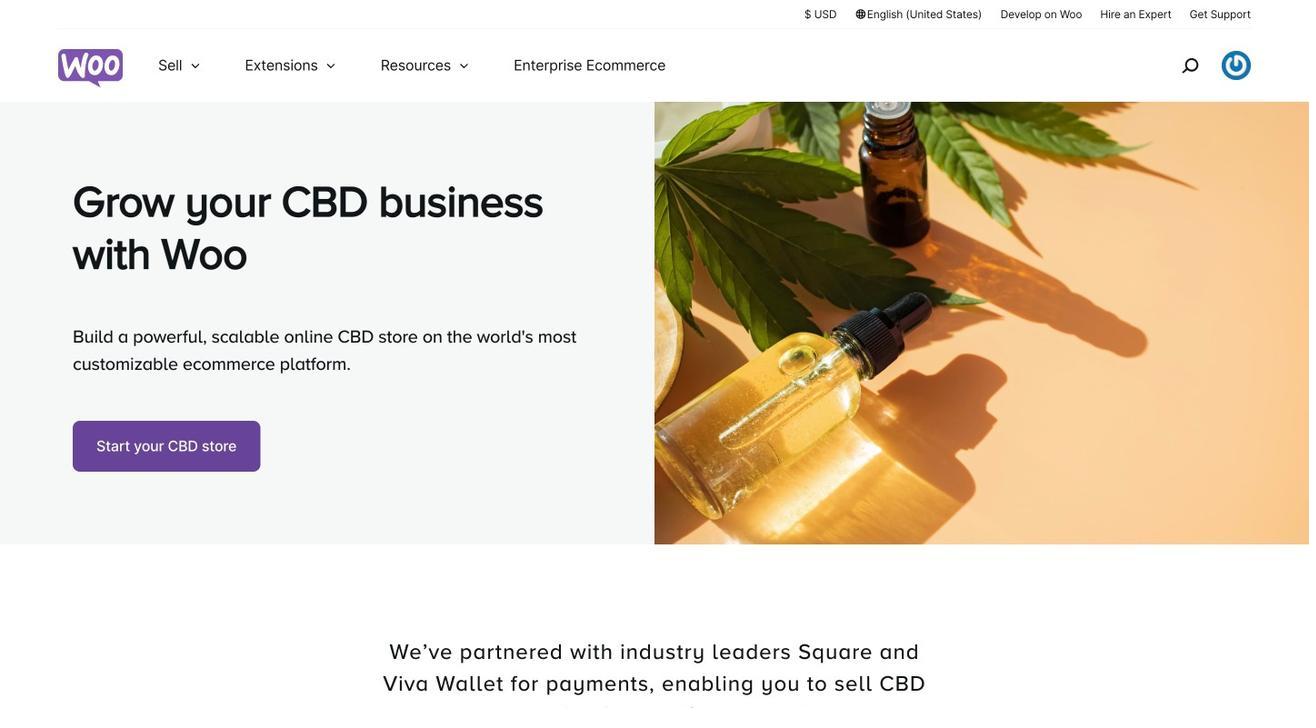 Task type: locate. For each thing, give the bounding box(es) containing it.
open account menu image
[[1222, 51, 1251, 80]]



Task type: describe. For each thing, give the bounding box(es) containing it.
search image
[[1176, 51, 1205, 80]]

service navigation menu element
[[1143, 36, 1251, 95]]



